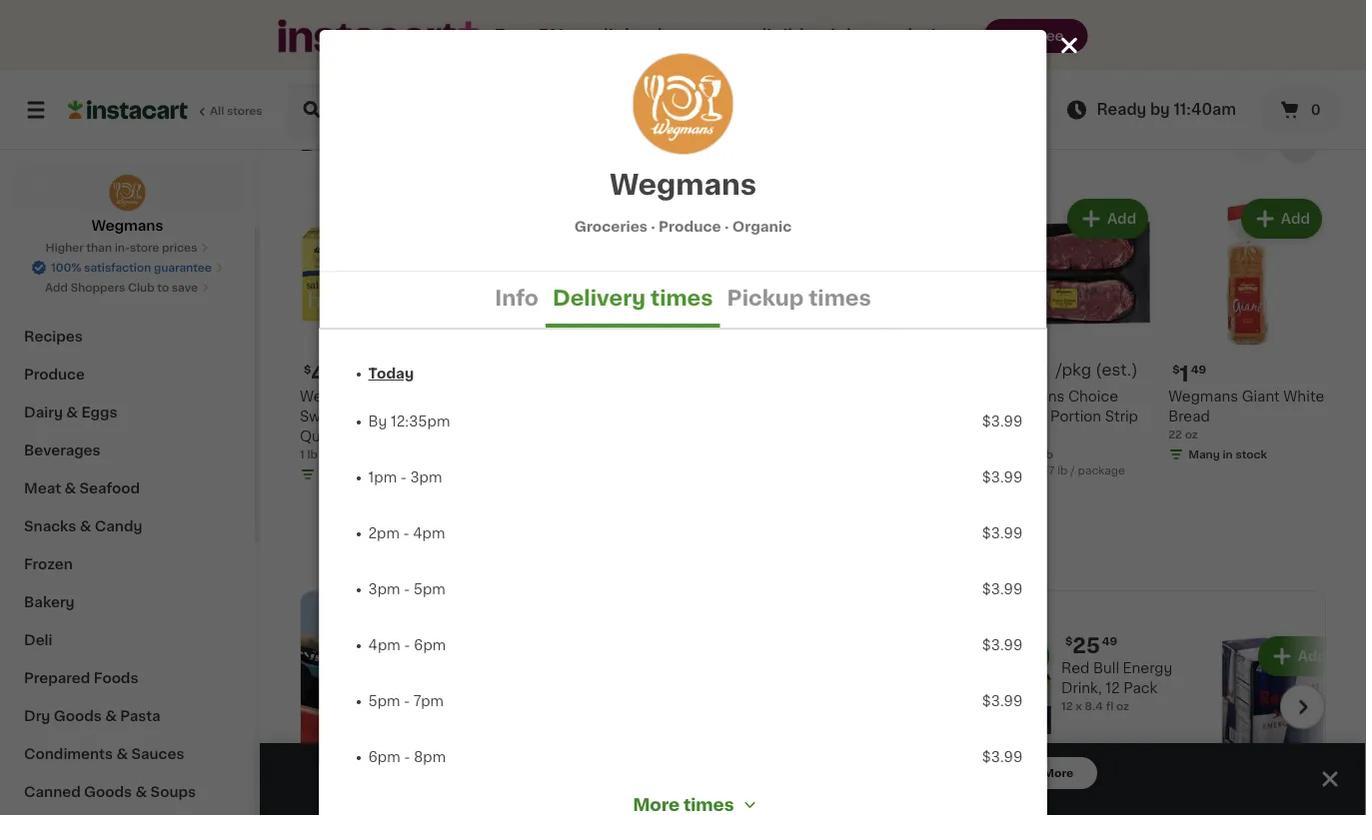 Task type: locate. For each thing, give the bounding box(es) containing it.
goods down the prepared foods
[[54, 710, 102, 724]]

- for 5pm
[[404, 583, 410, 597]]

oz inside "soli organic baby spinach 4 oz"
[[831, 30, 844, 41]]

$ for 4
[[304, 365, 311, 376]]

2 vertical spatial oz
[[1116, 701, 1129, 712]]

0 vertical spatial wegmans logo image
[[633, 54, 733, 154]]

wegmans logo image up again
[[108, 174, 146, 212]]

about left 0.82
[[647, 26, 681, 37]]

$3.99 for 3pm
[[982, 471, 1023, 485]]

product group containing /pkg (est.)
[[995, 195, 1152, 479]]

1 vertical spatial wegmans logo image
[[108, 174, 146, 212]]

24ct
[[474, 10, 506, 24]]

add link
[[1203, 633, 1366, 773]]

4pm right 2pm
[[413, 527, 445, 541]]

1 vertical spatial 6pm
[[368, 751, 400, 765]]

instacart logo image
[[68, 98, 188, 122]]

0 vertical spatial pickup
[[927, 102, 980, 117]]

squash
[[1041, 0, 1094, 4]]

more inside more button
[[1043, 768, 1074, 779]]

$ for 25
[[1065, 636, 1073, 647]]

info
[[495, 287, 539, 308]]

oz inside red bull energy drink, 12 pack 12 x 8.4 fl oz
[[1116, 701, 1129, 712]]

many down 0.42
[[1015, 66, 1046, 77]]

more
[[1043, 768, 1074, 779], [633, 797, 680, 813]]

tab list
[[319, 272, 1047, 328]]

2pm - 4pm
[[368, 527, 445, 541]]

oz right the fl at the bottom right of page
[[1116, 701, 1129, 712]]

1 vertical spatial goods
[[84, 786, 132, 799]]

pickup
[[819, 27, 879, 44]]

red bull energy drinks image
[[301, 592, 713, 815], [730, 633, 766, 669]]

about down $14.99
[[995, 466, 1028, 477]]

1 horizontal spatial more
[[1043, 768, 1074, 779]]

wegmans inside wegmans choice perfect portion strip steak $14.99 / lb about 0.67 lb / package
[[995, 390, 1065, 404]]

1 horizontal spatial 49
[[1191, 365, 1206, 376]]

stock down every
[[714, 46, 746, 57]]

(zucchini)
[[995, 10, 1066, 24]]

2 horizontal spatial $
[[1172, 365, 1180, 376]]

wegmans up bread
[[1168, 390, 1238, 404]]

- for 6pm
[[404, 639, 410, 653]]

1 vertical spatial to
[[919, 765, 937, 782]]

many inside the green squash (zucchini) $1.99 / lb about 0.42 lb each many in stock
[[1015, 66, 1046, 77]]

buy it again link
[[12, 206, 243, 246]]

about down $1.99
[[995, 46, 1028, 57]]

eggs
[[81, 406, 117, 420]]

wegmans choice perfect portion strip steak $14.99 / lb about 0.67 lb / package
[[995, 390, 1138, 477]]

12 left x
[[1061, 701, 1073, 712]]

25
[[1073, 635, 1100, 656]]

0 horizontal spatial wegmans logo image
[[108, 174, 146, 212]]

produce down recipes
[[24, 368, 85, 382]]

1 vertical spatial oz
[[1185, 430, 1198, 441]]

pickup
[[927, 102, 980, 117], [727, 287, 804, 308]]

1 horizontal spatial ·
[[724, 219, 729, 233]]

/ left package
[[1071, 466, 1075, 477]]

0 vertical spatial 12
[[1106, 682, 1120, 696]]

- right 2pm
[[403, 527, 409, 541]]

49 inside $ 25 49
[[1102, 636, 1118, 647]]

wegmans logo image
[[633, 54, 733, 154], [108, 174, 146, 212]]

0 vertical spatial organic
[[850, 0, 906, 4]]

energy
[[1123, 662, 1172, 676]]

soli organic baby spinach 4 oz
[[821, 0, 946, 41]]

0 vertical spatial 1
[[474, 30, 478, 41]]

0 horizontal spatial more
[[633, 797, 680, 813]]

celery,
[[547, 0, 597, 4]]

0 vertical spatial 6pm
[[414, 639, 446, 653]]

1 vertical spatial more
[[633, 797, 680, 813]]

1 horizontal spatial wegmans logo image
[[633, 54, 733, 154]]

1 down 'quarters' on the left bottom
[[300, 450, 305, 461]]

0 vertical spatial 4
[[821, 30, 829, 41]]

6pm up 7pm
[[414, 639, 446, 653]]

produce right groceries
[[659, 219, 721, 233]]

goods down condiments & sauces
[[84, 786, 132, 799]]

3 $3.99 from the top
[[982, 527, 1023, 541]]

0 horizontal spatial each
[[481, 30, 509, 41]]

1 vertical spatial 1
[[1180, 364, 1189, 385]]

0 vertical spatial produce
[[659, 219, 721, 233]]

wegmans up perfect
[[995, 390, 1065, 404]]

0 horizontal spatial /
[[1027, 30, 1032, 41]]

2 vertical spatial /
[[1071, 466, 1075, 477]]

pickup inside tab
[[727, 287, 804, 308]]

each right 0.42
[[1071, 46, 1098, 57]]

0 horizontal spatial pickup
[[727, 287, 804, 308]]

prepared foods
[[24, 672, 138, 686]]

0 vertical spatial goods
[[54, 710, 102, 724]]

in down earn 5% credit back on every eligible pickup order!
[[702, 46, 712, 57]]

2 horizontal spatial each
[[1071, 46, 1098, 57]]

49 up bread
[[1191, 365, 1206, 376]]

49 inside $ 1 49
[[1191, 365, 1206, 376]]

about
[[647, 26, 681, 37], [995, 46, 1028, 57], [995, 466, 1028, 477]]

$3.99 for 7pm
[[982, 695, 1023, 709]]

best
[[300, 133, 351, 154]]

2 vertical spatial 1
[[300, 450, 305, 461]]

12
[[1106, 682, 1120, 696], [1061, 701, 1073, 712]]

2 horizontal spatial oz
[[1185, 430, 1198, 441]]

soli
[[821, 0, 847, 4]]

wegmans up russet
[[300, 0, 370, 4]]

wegmans inside wegmans celery, 24ct 1 each
[[474, 0, 543, 4]]

many down bread
[[1188, 450, 1220, 461]]

stock down wegmans potatoes, russet 5 lb
[[367, 50, 399, 61]]

- down the 2pm - 4pm
[[404, 583, 410, 597]]

tab list containing info
[[319, 272, 1047, 328]]

frozen link
[[12, 546, 243, 584]]

& for snacks
[[80, 520, 91, 534]]

0 horizontal spatial to
[[157, 282, 169, 293]]

more left the 
[[633, 797, 680, 813]]

1 vertical spatial 4pm
[[368, 639, 400, 653]]

quarters
[[300, 430, 362, 444]]

0 vertical spatial about
[[647, 26, 681, 37]]

8pm
[[414, 751, 446, 765]]

add inside button
[[818, 765, 853, 782]]

1 horizontal spatial $
[[1065, 636, 1073, 647]]

0 vertical spatial oz
[[831, 30, 844, 41]]

- right 1pm
[[400, 471, 407, 485]]

7 $3.99 from the top
[[982, 751, 1023, 765]]

$ up bread
[[1172, 365, 1180, 376]]

4 product group from the left
[[1168, 195, 1326, 467]]

wegmans inside wegmans potatoes, russet 5 lb
[[300, 0, 370, 4]]

in down 0.42
[[1049, 66, 1059, 77]]

produce
[[659, 219, 721, 233], [24, 368, 85, 382]]

$ inside $ 1 49
[[1172, 365, 1180, 376]]

&
[[66, 406, 78, 420], [64, 482, 76, 496], [80, 520, 91, 534], [105, 710, 117, 724], [116, 748, 128, 762], [135, 786, 147, 799]]

5 $3.99 from the top
[[982, 639, 1023, 653]]

condiments & sauces
[[24, 748, 184, 762]]

3 product group from the left
[[995, 195, 1152, 479]]

3pm down 2pm
[[368, 583, 400, 597]]

1 horizontal spatial 4
[[821, 30, 829, 41]]

0 horizontal spatial 5pm
[[368, 695, 400, 709]]

all stores
[[210, 105, 262, 116]]

to left save
[[157, 282, 169, 293]]

1 vertical spatial 3pm
[[368, 583, 400, 597]]

each right 0.82
[[724, 26, 751, 37]]

stock down wegmans giant white bread 22 oz
[[1236, 450, 1267, 461]]

oz right 22
[[1185, 430, 1198, 441]]

times
[[651, 287, 713, 308], [809, 287, 871, 308], [684, 797, 734, 813]]

ready by 11:40am
[[1097, 102, 1236, 117]]

sweet
[[300, 410, 344, 424]]

each inside the green squash (zucchini) $1.99 / lb about 0.42 lb each many in stock
[[1071, 46, 1098, 57]]

canned
[[24, 786, 81, 799]]

0 horizontal spatial 6pm
[[368, 751, 400, 765]]

green
[[995, 0, 1038, 4]]

& left soups
[[135, 786, 147, 799]]

by 12:35pm
[[368, 415, 450, 429]]

goods
[[54, 710, 102, 724], [84, 786, 132, 799]]

2 product group from the left
[[647, 195, 805, 447]]

product group containing 1
[[1168, 195, 1326, 467]]

back
[[625, 27, 667, 44]]

1 horizontal spatial 6pm
[[414, 639, 446, 653]]

4pm up 5pm - 7pm
[[368, 639, 400, 653]]

$ for 1
[[1172, 365, 1180, 376]]

49
[[1191, 365, 1206, 376], [1102, 636, 1118, 647]]

buy it again
[[56, 219, 141, 233]]

2 horizontal spatial 1
[[1180, 364, 1189, 385]]

salted
[[373, 390, 418, 404]]

today
[[368, 367, 414, 381]]

many in stock
[[667, 46, 746, 57], [320, 50, 399, 61], [1188, 450, 1267, 461], [320, 470, 399, 481]]

about 0.82 lb each
[[647, 26, 751, 37]]

organic up spinach
[[850, 0, 906, 4]]

4 down spinach
[[821, 30, 829, 41]]

1 horizontal spatial to
[[919, 765, 937, 782]]

wegmans up the higher than in-store prices link
[[92, 219, 163, 233]]

1 horizontal spatial 1
[[474, 30, 478, 41]]

$ inside $ 25 49
[[1065, 636, 1073, 647]]

save
[[172, 282, 198, 293]]

lb up 0.67
[[1043, 450, 1053, 461]]

49 for 25
[[1102, 636, 1118, 647]]

& for dairy
[[66, 406, 78, 420]]

1 vertical spatial produce
[[24, 368, 85, 382]]

& right meat
[[64, 482, 76, 496]]

49 right 25 at right bottom
[[1102, 636, 1118, 647]]

1 horizontal spatial 3pm
[[410, 471, 442, 485]]

bakery link
[[12, 584, 243, 622]]

None search field
[[286, 82, 634, 138]]

item carousel region
[[300, 123, 1326, 575]]

by
[[368, 415, 387, 429]]

- for 3pm
[[400, 471, 407, 485]]

1 vertical spatial organic
[[732, 219, 792, 233]]

stock down close modal image at right top
[[1062, 66, 1094, 77]]

$ inside $ 4 wegmans salted sweet cream butter quarters 1 lb
[[304, 365, 311, 376]]

1 horizontal spatial produce
[[659, 219, 721, 233]]

lb up 0.42
[[1035, 30, 1045, 41]]

0 vertical spatial more
[[1043, 768, 1074, 779]]

wegmans up groceries · produce · organic
[[610, 171, 757, 198]]

wegmans up sweet
[[300, 390, 370, 404]]

best sellers
[[300, 133, 431, 154]]

pasta
[[120, 710, 161, 724]]

in left 1pm
[[354, 470, 364, 481]]

groceries
[[574, 219, 648, 233]]

5pm up 4pm - 6pm
[[413, 583, 445, 597]]

buy
[[56, 219, 84, 233]]

stock
[[714, 46, 746, 57], [367, 50, 399, 61], [1062, 66, 1094, 77], [1236, 450, 1267, 461], [367, 470, 399, 481]]

6 $3.99 from the top
[[982, 695, 1023, 709]]

1 horizontal spatial pickup
[[927, 102, 980, 117]]

1 vertical spatial about
[[995, 46, 1028, 57]]

shoppers
[[71, 282, 125, 293]]

each down 24ct on the left of the page
[[481, 30, 509, 41]]

1 up bread
[[1180, 364, 1189, 385]]

1 down 24ct on the left of the page
[[474, 30, 478, 41]]

0 vertical spatial 5pm
[[413, 583, 445, 597]]

more for more
[[1043, 768, 1074, 779]]

organic up pickup times
[[732, 219, 792, 233]]

$3.99 for 8pm
[[982, 751, 1023, 765]]

& left candy
[[80, 520, 91, 534]]

6pm left 8pm
[[368, 751, 400, 765]]

to right $10.00
[[919, 765, 937, 782]]

lb right 5
[[310, 30, 320, 41]]

$ up sweet
[[304, 365, 311, 376]]

deli
[[24, 634, 52, 648]]

1 horizontal spatial 4pm
[[413, 527, 445, 541]]

/ up 0.67
[[1035, 450, 1040, 461]]

1pm - 3pm
[[368, 471, 442, 485]]

add $10.00 to qualify.
[[818, 765, 1003, 782]]

try
[[1008, 29, 1031, 43]]

1 vertical spatial pickup
[[727, 287, 804, 308]]

times inside more times 
[[684, 797, 734, 813]]

recipes link
[[12, 318, 243, 356]]

0 vertical spatial to
[[157, 282, 169, 293]]

/ inside the green squash (zucchini) $1.99 / lb about 0.42 lb each many in stock
[[1027, 30, 1032, 41]]

many down 'quarters' on the left bottom
[[320, 470, 351, 481]]

snacks & candy
[[24, 520, 142, 534]]

2 vertical spatial about
[[995, 466, 1028, 477]]

1 vertical spatial 12
[[1061, 701, 1073, 712]]

6pm
[[414, 639, 446, 653], [368, 751, 400, 765]]

many down russet
[[320, 50, 351, 61]]

4 $3.99 from the top
[[982, 583, 1023, 597]]

baby
[[910, 0, 946, 4]]

3pm right 1pm
[[410, 471, 442, 485]]

dairy & eggs
[[24, 406, 117, 420]]

more times 
[[633, 797, 758, 813]]

$ up red
[[1065, 636, 1073, 647]]

4 up sweet
[[311, 364, 326, 385]]

1 horizontal spatial /
[[1035, 450, 1040, 461]]

pickup for pickup at 100 farm view
[[927, 102, 980, 117]]

oz inside wegmans giant white bread 22 oz
[[1185, 430, 1198, 441]]

0 horizontal spatial 12
[[1061, 701, 1073, 712]]

1 horizontal spatial oz
[[1116, 701, 1129, 712]]

1 horizontal spatial 5pm
[[413, 583, 445, 597]]

3pm - 5pm
[[368, 583, 445, 597]]

wegmans inside wegmans giant white bread 22 oz
[[1168, 390, 1238, 404]]

lb right 0.42
[[1058, 46, 1069, 57]]

lb right 0.67
[[1058, 466, 1068, 477]]

5pm left 7pm
[[368, 695, 400, 709]]

0 vertical spatial 4pm
[[413, 527, 445, 541]]

more inside more times 
[[633, 797, 680, 813]]

pack
[[1124, 682, 1158, 696]]

more right "qualify." at the bottom
[[1043, 768, 1074, 779]]

1 horizontal spatial organic
[[850, 0, 906, 4]]

- down the 3pm - 5pm
[[404, 639, 410, 653]]

oz down spinach
[[831, 30, 844, 41]]

wegmans up 24ct on the left of the page
[[474, 0, 543, 4]]

- left 8pm
[[404, 751, 410, 765]]

0 horizontal spatial 4pm
[[368, 639, 400, 653]]

12 up the fl at the bottom right of page
[[1106, 682, 1120, 696]]

meat & seafood
[[24, 482, 140, 496]]

& for condiments
[[116, 748, 128, 762]]

express icon image
[[278, 19, 478, 53]]

- left 7pm
[[404, 695, 410, 709]]

lb down 'quarters' on the left bottom
[[307, 450, 318, 461]]

goods for dry
[[54, 710, 102, 724]]

(est.)
[[1096, 362, 1138, 378]]

many in stock down 'quarters' on the left bottom
[[320, 470, 399, 481]]

0 vertical spatial /
[[1027, 30, 1032, 41]]

1 vertical spatial /
[[1035, 450, 1040, 461]]

& left sauces
[[116, 748, 128, 762]]

2 $3.99 from the top
[[982, 471, 1023, 485]]

goods for canned
[[84, 786, 132, 799]]

0 horizontal spatial 4
[[311, 364, 326, 385]]

1 · from the left
[[651, 219, 655, 233]]

0 vertical spatial 49
[[1191, 365, 1206, 376]]

/ down (zucchini)
[[1027, 30, 1032, 41]]

butter
[[397, 410, 441, 424]]

stores
[[227, 105, 262, 116]]

& left pasta
[[105, 710, 117, 724]]

1 vertical spatial 49
[[1102, 636, 1118, 647]]

·
[[651, 219, 655, 233], [724, 219, 729, 233]]

wegmans logo image down on
[[633, 54, 733, 154]]

treatment tracker modal dialog
[[260, 744, 1366, 815]]

canned goods & soups link
[[12, 774, 243, 811]]

0 horizontal spatial oz
[[831, 30, 844, 41]]

about inside the green squash (zucchini) $1.99 / lb about 0.42 lb each many in stock
[[995, 46, 1028, 57]]

oz
[[831, 30, 844, 41], [1185, 430, 1198, 441], [1116, 701, 1129, 712]]

0 horizontal spatial 49
[[1102, 636, 1118, 647]]

candy
[[95, 520, 142, 534]]

add
[[586, 212, 615, 226], [760, 212, 789, 226], [1107, 212, 1136, 226], [1281, 212, 1310, 226], [45, 282, 68, 293], [1008, 650, 1037, 664], [1298, 650, 1327, 664], [818, 765, 853, 782]]

0 horizontal spatial $
[[304, 365, 311, 376]]

/
[[1027, 30, 1032, 41], [1035, 450, 1040, 461], [1071, 466, 1075, 477]]

0 horizontal spatial ·
[[651, 219, 655, 233]]

0 horizontal spatial 1
[[300, 450, 305, 461]]

add button
[[548, 201, 625, 237], [722, 201, 799, 237], [1069, 201, 1146, 237], [1243, 201, 1320, 237], [970, 639, 1047, 675], [1260, 639, 1337, 675]]

organic inside "soli organic baby spinach 4 oz"
[[850, 0, 906, 4]]

& left eggs
[[66, 406, 78, 420]]

to
[[157, 282, 169, 293], [919, 765, 937, 782]]

0 horizontal spatial 3pm
[[368, 583, 400, 597]]

0 horizontal spatial produce
[[24, 368, 85, 382]]

pickup for pickup times
[[727, 287, 804, 308]]

many in stock down wegmans giant white bread 22 oz
[[1188, 450, 1267, 461]]

times for delivery
[[651, 287, 713, 308]]

product group
[[474, 195, 631, 467], [647, 195, 805, 447], [995, 195, 1152, 479], [1168, 195, 1326, 467]]

wegmans potatoes, russet 5 lb
[[300, 0, 440, 41]]

1 vertical spatial 4
[[311, 364, 326, 385]]



Task type: describe. For each thing, give the bounding box(es) containing it.
6pm - 8pm
[[368, 751, 446, 765]]

stock down by
[[367, 470, 399, 481]]

view
[[1077, 102, 1114, 117]]

strip
[[1105, 410, 1138, 424]]

earn
[[494, 27, 534, 44]]

$14.99
[[995, 450, 1033, 461]]

in down wegmans giant white bread 22 oz
[[1223, 450, 1233, 461]]

dry goods & pasta
[[24, 710, 161, 724]]

x
[[1076, 701, 1082, 712]]

higher
[[46, 242, 84, 253]]

steak
[[995, 430, 1034, 444]]

1 horizontal spatial 12
[[1106, 682, 1120, 696]]

it
[[88, 219, 98, 233]]

condiments & sauces link
[[12, 736, 243, 774]]

order!
[[883, 27, 936, 44]]

0 horizontal spatial red bull energy drinks image
[[301, 592, 713, 815]]

pickup times tab
[[720, 272, 878, 328]]

$3.99 for 5pm
[[982, 583, 1023, 597]]

04
[[1032, 365, 1048, 376]]

pickup at 100 farm view
[[927, 102, 1114, 117]]

1 $3.99 from the top
[[982, 415, 1023, 429]]

7pm
[[413, 695, 444, 709]]

in down wegmans potatoes, russet 5 lb
[[354, 50, 364, 61]]

0 vertical spatial 3pm
[[410, 471, 442, 485]]

red
[[1061, 662, 1090, 676]]

frozen
[[24, 558, 73, 572]]

many down on
[[667, 46, 699, 57]]

drink,
[[1061, 682, 1102, 696]]

stock inside the green squash (zucchini) $1.99 / lb about 0.42 lb each many in stock
[[1062, 66, 1094, 77]]

fl
[[1106, 701, 1114, 712]]

22
[[1168, 430, 1182, 441]]

times for more
[[684, 797, 734, 813]]

times for pickup
[[809, 287, 871, 308]]

many in stock down earn 5% credit back on every eligible pickup order!
[[667, 46, 746, 57]]

wegmans giant white bread 22 oz
[[1168, 390, 1324, 441]]

- for 4pm
[[403, 527, 409, 541]]

lists
[[56, 259, 90, 273]]

2 horizontal spatial /
[[1071, 466, 1075, 477]]

about inside wegmans choice perfect portion strip steak $14.99 / lb about 0.67 lb / package
[[995, 466, 1028, 477]]

bakery
[[24, 596, 75, 610]]

giant
[[1242, 390, 1280, 404]]

qualify.
[[941, 765, 1003, 782]]

try free
[[1008, 29, 1064, 43]]

foods
[[94, 672, 138, 686]]

beverages link
[[12, 432, 243, 470]]

wegmans inside $ 4 wegmans salted sweet cream butter quarters 1 lb
[[300, 390, 370, 404]]

$10.04 per package (estimated) element
[[995, 361, 1152, 387]]

lb right 0.82
[[711, 26, 721, 37]]

dairy
[[24, 406, 63, 420]]

1 vertical spatial 5pm
[[368, 695, 400, 709]]

100%
[[51, 262, 81, 273]]

in inside the green squash (zucchini) $1.99 / lb about 0.42 lb each many in stock
[[1049, 66, 1059, 77]]

bread
[[1168, 410, 1210, 424]]

2 · from the left
[[724, 219, 729, 233]]

1 inside $ 4 wegmans salted sweet cream butter quarters 1 lb
[[300, 450, 305, 461]]

soups
[[151, 786, 196, 799]]

all stores link
[[68, 82, 264, 138]]

oz for bread
[[1185, 430, 1198, 441]]

4 inside $ 4 wegmans salted sweet cream butter quarters 1 lb
[[311, 364, 326, 385]]

cream
[[347, 410, 394, 424]]

lb inside wegmans potatoes, russet 5 lb
[[310, 30, 320, 41]]

meat
[[24, 482, 61, 496]]

0.42
[[1031, 46, 1056, 57]]

bull
[[1093, 662, 1119, 676]]

delivery times tab
[[546, 272, 720, 328]]

farm
[[1034, 102, 1074, 117]]

1 product group from the left
[[474, 195, 631, 467]]

by
[[1150, 102, 1170, 117]]

1pm
[[368, 471, 397, 485]]

$3.99 for 6pm
[[982, 639, 1023, 653]]

ready
[[1097, 102, 1147, 117]]

& for meat
[[64, 482, 76, 496]]

4pm - 6pm
[[368, 639, 446, 653]]

0.82
[[684, 26, 708, 37]]

perfect
[[995, 410, 1047, 424]]

delivery
[[553, 287, 646, 308]]

guarantee
[[154, 262, 212, 273]]

again
[[101, 219, 141, 233]]

add shoppers club to save link
[[45, 280, 210, 296]]

100
[[1003, 102, 1031, 117]]

on
[[672, 27, 694, 44]]

5%
[[538, 27, 564, 44]]

2pm
[[368, 527, 400, 541]]

russet
[[300, 10, 349, 24]]

add shoppers club to save
[[45, 282, 198, 293]]

- for 8pm
[[404, 751, 410, 765]]

4 inside "soli organic baby spinach 4 oz"
[[821, 30, 829, 41]]

more button
[[1019, 758, 1098, 790]]

wegmans logo image inside wegmans link
[[108, 174, 146, 212]]

each inside wegmans celery, 24ct 1 each
[[481, 30, 509, 41]]

produce inside produce link
[[24, 368, 85, 382]]

spinach
[[821, 10, 878, 24]]

earn 5% credit back on every eligible pickup order!
[[494, 27, 936, 44]]

condiments
[[24, 748, 113, 762]]

recipes
[[24, 330, 83, 344]]

to inside button
[[919, 765, 937, 782]]

49 for 1
[[1191, 365, 1206, 376]]

prices
[[162, 242, 197, 253]]

sellers
[[356, 133, 431, 154]]

portion
[[1050, 410, 1101, 424]]


[[742, 798, 758, 813]]

info tab
[[488, 272, 546, 328]]

close modal image
[[1057, 33, 1082, 58]]

12:35pm
[[391, 415, 450, 429]]

at
[[984, 102, 999, 117]]

free
[[1035, 29, 1064, 43]]

snacks
[[24, 520, 76, 534]]

oz for spinach
[[831, 30, 844, 41]]

many in stock down wegmans potatoes, russet 5 lb
[[320, 50, 399, 61]]

wegmans celery, 24ct 1 each
[[474, 0, 597, 41]]

dry goods & pasta link
[[12, 698, 243, 736]]

0 horizontal spatial organic
[[732, 219, 792, 233]]

1 horizontal spatial red bull energy drinks image
[[730, 633, 766, 669]]

beverages
[[24, 444, 101, 458]]

- for 7pm
[[404, 695, 410, 709]]

seafood
[[79, 482, 140, 496]]

100% satisfaction guarantee button
[[31, 256, 224, 276]]

potatoes,
[[373, 0, 440, 4]]

$3.99 for 4pm
[[982, 527, 1023, 541]]

choice
[[1068, 390, 1118, 404]]

pickup times
[[727, 287, 871, 308]]

more for more times 
[[633, 797, 680, 813]]

dry
[[24, 710, 50, 724]]

lb inside $ 4 wegmans salted sweet cream butter quarters 1 lb
[[307, 450, 318, 461]]

1 inside wegmans celery, 24ct 1 each
[[474, 30, 478, 41]]

1 horizontal spatial each
[[724, 26, 751, 37]]

0.67
[[1031, 466, 1055, 477]]



Task type: vqa. For each thing, say whether or not it's contained in the screenshot.
CLEANSE within FRESH CLEANSE & HYDRATE MINI SKINCARE GIFT SET 1 EACH
no



